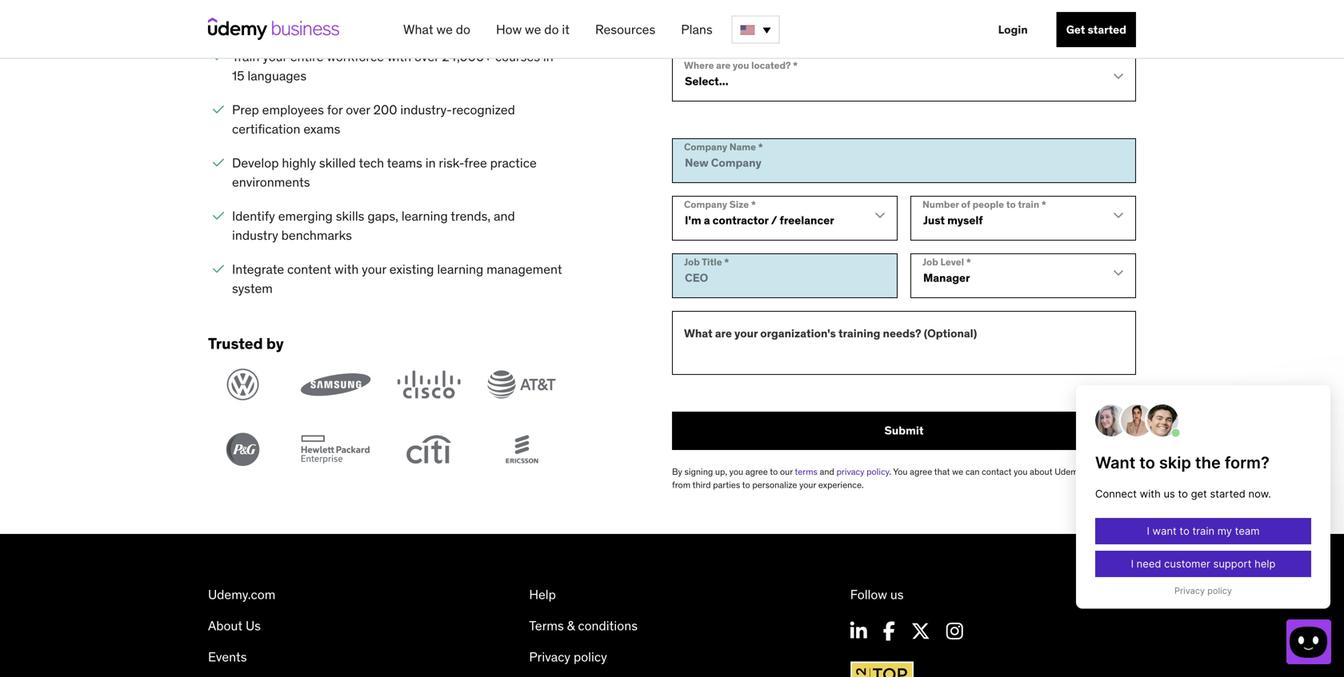 Task type: vqa. For each thing, say whether or not it's contained in the screenshot.
terms
yes



Task type: describe. For each thing, give the bounding box(es) containing it.
get
[[1067, 22, 1086, 37]]

job for job title *
[[684, 256, 700, 268]]

trusted
[[208, 334, 263, 353]]

with
[[208, 15, 243, 34]]

where
[[684, 59, 714, 71]]

agree inside . you agree that we can contact you about udemy and use data from third parties to personalize your experience.
[[910, 466, 933, 478]]

identify
[[232, 208, 275, 225]]

you
[[893, 466, 908, 478]]

company size *
[[684, 198, 756, 211]]

resources
[[595, 21, 656, 38]]

name
[[730, 141, 756, 153]]

third
[[693, 480, 711, 491]]

what we do
[[403, 21, 471, 38]]

phone number *
[[684, 14, 772, 29]]

terms
[[795, 466, 818, 478]]

develop highly skilled tech teams in risk-free practice environments
[[232, 155, 537, 190]]

where are you located? *
[[684, 59, 798, 71]]

&
[[567, 618, 575, 635]]

in inside train your entire workforce with over 24,000+ courses in 15 languages
[[543, 48, 554, 65]]

submit
[[885, 424, 924, 438]]

company for company size *
[[684, 198, 728, 211]]

what we do button
[[397, 15, 477, 44]]

trusted by
[[208, 334, 284, 353]]

people
[[973, 198, 1005, 211]]

in inside the develop highly skilled tech teams in risk-free practice environments
[[426, 155, 436, 171]]

of
[[962, 198, 971, 211]]

can
[[966, 466, 980, 478]]

facebook f image
[[883, 622, 895, 642]]

* right train
[[1042, 198, 1047, 211]]

udemy inside . you agree that we can contact you about udemy and use data from third parties to personalize your experience.
[[1055, 466, 1083, 478]]

highly
[[282, 155, 316, 171]]

ericsson logo image
[[487, 433, 557, 466]]

teams
[[387, 155, 422, 171]]

plans button
[[675, 15, 719, 44]]

are for where
[[716, 59, 731, 71]]

policy inside footer element
[[574, 650, 607, 666]]

* for company name *
[[758, 141, 763, 153]]

privacy policy
[[529, 650, 607, 666]]

how we do it button
[[490, 15, 576, 44]]

tech
[[359, 155, 384, 171]]

with inside train your entire workforce with over 24,000+ courses in 15 languages
[[387, 48, 411, 65]]

privacy policy link
[[529, 650, 607, 666]]

learning inside integrate content with your existing learning management system
[[437, 261, 484, 278]]

recognized
[[452, 102, 515, 118]]

instagram image
[[947, 622, 963, 642]]

(optional)
[[924, 326, 978, 341]]

industry-
[[400, 102, 452, 118]]

at&t logo image
[[487, 369, 557, 402]]

follow
[[851, 587, 888, 604]]

.
[[890, 466, 892, 478]]

up,
[[716, 466, 728, 478]]

and inside identify emerging skills gaps, learning trends, and industry benchmarks
[[494, 208, 515, 225]]

what for what we do
[[403, 21, 433, 38]]

exams
[[304, 121, 340, 137]]

how
[[496, 21, 522, 38]]

over inside train your entire workforce with over 24,000+ courses in 15 languages
[[415, 48, 439, 65]]

develop
[[232, 155, 279, 171]]

privacy
[[529, 650, 571, 666]]

0 vertical spatial udemy
[[246, 15, 297, 34]]

your inside . you agree that we can contact you about udemy and use data from third parties to personalize your experience.
[[800, 480, 817, 491]]

prep
[[232, 102, 259, 118]]

events link
[[208, 650, 247, 666]]

plans
[[681, 21, 713, 38]]

are for what
[[715, 326, 732, 341]]

* right located?
[[793, 59, 798, 71]]

management
[[487, 261, 562, 278]]

languages
[[248, 68, 307, 84]]

resources button
[[589, 15, 662, 44]]

that
[[935, 466, 950, 478]]

personalize
[[753, 480, 798, 491]]

integrate content with your existing learning management system
[[232, 261, 562, 297]]

get started link
[[1057, 12, 1137, 47]]

terms
[[529, 618, 564, 635]]

system
[[232, 281, 273, 297]]

environments
[[232, 174, 310, 190]]

job for job level *
[[923, 256, 939, 268]]

your inside train your entire workforce with over 24,000+ courses in 15 languages
[[263, 48, 287, 65]]

we for what
[[437, 21, 453, 38]]

content
[[287, 261, 332, 278]]

privacy
[[837, 466, 865, 478]]

login
[[999, 22, 1028, 37]]

citi logo image
[[394, 433, 464, 466]]

workforce
[[327, 48, 384, 65]]

industry
[[232, 227, 278, 244]]

cisco logo image
[[394, 368, 464, 402]]

our
[[780, 466, 793, 478]]

you inside . you agree that we can contact you about udemy and use data from third parties to personalize your experience.
[[1014, 466, 1028, 478]]

footer element
[[208, 535, 1137, 678]]

terms link
[[795, 466, 818, 478]]

job level *
[[923, 256, 972, 268]]

organization's
[[761, 326, 836, 341]]

training
[[839, 326, 881, 341]]

Phone Number * telephone field
[[672, 0, 1137, 44]]

prep employees for over 200 industry-recognized certification exams
[[232, 102, 515, 137]]

0 vertical spatial to
[[1007, 198, 1016, 211]]

needs?
[[883, 326, 922, 341]]

submit button
[[672, 412, 1137, 450]]

it
[[562, 21, 570, 38]]

as
[[300, 15, 317, 34]]

for
[[327, 102, 343, 118]]

parties
[[713, 480, 741, 491]]



Task type: locate. For each thing, give the bounding box(es) containing it.
0 vertical spatial over
[[415, 48, 439, 65]]

Job Title * text field
[[672, 254, 898, 298]]

1 vertical spatial number
[[923, 198, 959, 211]]

1 vertical spatial company
[[684, 198, 728, 211]]

do left it
[[545, 21, 559, 38]]

about us
[[208, 618, 261, 635]]

2 job from the left
[[923, 256, 939, 268]]

about
[[1030, 466, 1053, 478]]

a badge showing that udemy business was named by credly.com as one of the top 20 it & technical training companies in 2022 image
[[847, 659, 919, 678]]

can:
[[508, 15, 539, 34]]

your
[[320, 15, 352, 34], [263, 48, 287, 65], [362, 261, 386, 278], [735, 326, 758, 341], [800, 480, 817, 491]]

*
[[766, 14, 772, 29], [793, 59, 798, 71], [758, 141, 763, 153], [751, 198, 756, 211], [1042, 198, 1047, 211], [725, 256, 729, 268], [967, 256, 972, 268]]

to left train
[[1007, 198, 1016, 211]]

2 do from the left
[[545, 21, 559, 38]]

. you agree that we can contact you about udemy and use data from third parties to personalize your experience.
[[672, 466, 1135, 491]]

0 horizontal spatial with
[[335, 261, 359, 278]]

by signing up, you agree to our terms and privacy policy
[[672, 466, 890, 478]]

hewlett packard enterprise logo image
[[301, 433, 371, 466]]

login button
[[989, 12, 1038, 47]]

2 horizontal spatial to
[[1007, 198, 1016, 211]]

1 do from the left
[[456, 21, 471, 38]]

0 horizontal spatial policy
[[574, 650, 607, 666]]

started
[[1088, 22, 1127, 37]]

to inside . you agree that we can contact you about udemy and use data from third parties to personalize your experience.
[[743, 480, 751, 491]]

udemy left as
[[246, 15, 297, 34]]

menu navigation
[[391, 0, 1137, 59]]

2 horizontal spatial and
[[1085, 466, 1100, 478]]

size
[[730, 198, 749, 211]]

in left risk-
[[426, 155, 436, 171]]

What are your organization's training needs? (Optional) text field
[[672, 311, 1137, 375]]

are right where
[[716, 59, 731, 71]]

1 vertical spatial in
[[426, 155, 436, 171]]

1 horizontal spatial with
[[387, 48, 411, 65]]

0 horizontal spatial what
[[403, 21, 433, 38]]

udemy business image
[[208, 18, 339, 40]]

* right size
[[751, 198, 756, 211]]

we up 24,000+ on the left top
[[437, 21, 453, 38]]

partner,
[[418, 15, 476, 34]]

your inside integrate content with your existing learning management system
[[362, 261, 386, 278]]

you left can:
[[479, 15, 505, 34]]

* for phone number *
[[766, 14, 772, 29]]

we
[[437, 21, 453, 38], [525, 21, 541, 38], [953, 466, 964, 478]]

policy down terms & conditions 'link'
[[574, 650, 607, 666]]

0 horizontal spatial over
[[346, 102, 370, 118]]

courses
[[495, 48, 540, 65]]

to right parties
[[743, 480, 751, 491]]

by
[[672, 466, 683, 478]]

1 vertical spatial are
[[715, 326, 732, 341]]

gaps,
[[368, 208, 399, 225]]

udemy.com
[[208, 587, 276, 604]]

in right courses
[[543, 48, 554, 65]]

volkswagen logo image
[[208, 368, 278, 402]]

* for job title *
[[725, 256, 729, 268]]

skilled
[[319, 155, 356, 171]]

from
[[672, 480, 691, 491]]

what for what are your organization's training needs? (optional)
[[684, 326, 713, 341]]

p&g logo image
[[208, 433, 278, 466]]

contact
[[982, 466, 1012, 478]]

1 horizontal spatial we
[[525, 21, 541, 38]]

policy left 'you'
[[867, 466, 890, 478]]

your down terms
[[800, 480, 817, 491]]

learning right existing
[[437, 261, 484, 278]]

x twitter image
[[911, 622, 931, 642]]

0 horizontal spatial job
[[684, 256, 700, 268]]

how we do it
[[496, 21, 570, 38]]

help link
[[529, 587, 556, 604]]

learning
[[355, 15, 415, 34], [402, 208, 448, 225], [437, 261, 484, 278]]

with inside integrate content with your existing learning management system
[[335, 261, 359, 278]]

events
[[208, 650, 247, 666]]

0 vertical spatial company
[[684, 141, 728, 153]]

company for company name *
[[684, 141, 728, 153]]

agree
[[746, 466, 768, 478], [910, 466, 933, 478]]

get started
[[1067, 22, 1127, 37]]

train your entire workforce with over 24,000+ courses in 15 languages
[[232, 48, 554, 84]]

what inside dropdown button
[[403, 21, 433, 38]]

0 horizontal spatial udemy
[[246, 15, 297, 34]]

2 vertical spatial learning
[[437, 261, 484, 278]]

number left of
[[923, 198, 959, 211]]

* up located?
[[766, 14, 772, 29]]

0 vertical spatial what
[[403, 21, 433, 38]]

1 vertical spatial to
[[770, 466, 778, 478]]

company left name
[[684, 141, 728, 153]]

your left existing
[[362, 261, 386, 278]]

samsung logo image
[[301, 368, 371, 402]]

and up 'experience.'
[[820, 466, 835, 478]]

level
[[941, 256, 965, 268]]

2 horizontal spatial we
[[953, 466, 964, 478]]

do for how we do it
[[545, 21, 559, 38]]

0 vertical spatial are
[[716, 59, 731, 71]]

1 vertical spatial learning
[[402, 208, 448, 225]]

your left 'organization's'
[[735, 326, 758, 341]]

1 vertical spatial udemy
[[1055, 466, 1083, 478]]

practice
[[490, 155, 537, 171]]

do up 24,000+ on the left top
[[456, 21, 471, 38]]

located?
[[752, 59, 791, 71]]

learning inside identify emerging skills gaps, learning trends, and industry benchmarks
[[402, 208, 448, 225]]

benchmarks
[[281, 227, 352, 244]]

learning up train your entire workforce with over 24,000+ courses in 15 languages
[[355, 15, 415, 34]]

1 vertical spatial what
[[684, 326, 713, 341]]

1 horizontal spatial number
[[923, 198, 959, 211]]

0 vertical spatial with
[[387, 48, 411, 65]]

1 vertical spatial with
[[335, 261, 359, 278]]

1 horizontal spatial to
[[770, 466, 778, 478]]

we for how
[[525, 21, 541, 38]]

what are your organization's training needs? (optional)
[[684, 326, 978, 341]]

job title *
[[684, 256, 729, 268]]

company left size
[[684, 198, 728, 211]]

emerging
[[278, 208, 333, 225]]

and left use
[[1085, 466, 1100, 478]]

train
[[232, 48, 260, 65]]

15
[[232, 68, 245, 84]]

1 horizontal spatial and
[[820, 466, 835, 478]]

are
[[716, 59, 731, 71], [715, 326, 732, 341]]

2 vertical spatial to
[[743, 480, 751, 491]]

company name *
[[684, 141, 763, 153]]

and inside . you agree that we can contact you about udemy and use data from third parties to personalize your experience.
[[1085, 466, 1100, 478]]

agree up personalize
[[746, 466, 768, 478]]

0 horizontal spatial in
[[426, 155, 436, 171]]

learning for partner,
[[355, 15, 415, 34]]

1 job from the left
[[684, 256, 700, 268]]

0 vertical spatial learning
[[355, 15, 415, 34]]

0 horizontal spatial to
[[743, 480, 751, 491]]

with right content
[[335, 261, 359, 278]]

you right "up,"
[[730, 466, 744, 478]]

are down title at right
[[715, 326, 732, 341]]

1 vertical spatial policy
[[574, 650, 607, 666]]

udemy right about
[[1055, 466, 1083, 478]]

1 horizontal spatial agree
[[910, 466, 933, 478]]

entire
[[290, 48, 324, 65]]

* for company size *
[[751, 198, 756, 211]]

1 horizontal spatial do
[[545, 21, 559, 38]]

and
[[494, 208, 515, 225], [820, 466, 835, 478], [1085, 466, 1100, 478]]

0 horizontal spatial number
[[721, 14, 764, 29]]

0 horizontal spatial we
[[437, 21, 453, 38]]

follow us
[[851, 587, 904, 604]]

what
[[403, 21, 433, 38], [684, 326, 713, 341]]

we inside . you agree that we can contact you about udemy and use data from third parties to personalize your experience.
[[953, 466, 964, 478]]

1 horizontal spatial in
[[543, 48, 554, 65]]

1 agree from the left
[[746, 466, 768, 478]]

us
[[246, 618, 261, 635]]

with down 'with udemy as your learning partner, you can:'
[[387, 48, 411, 65]]

we left can
[[953, 466, 964, 478]]

by
[[266, 334, 284, 353]]

about us link
[[208, 618, 261, 635]]

* right level
[[967, 256, 972, 268]]

Company Name * text field
[[672, 138, 1137, 183]]

we right how
[[525, 21, 541, 38]]

0 vertical spatial policy
[[867, 466, 890, 478]]

* right title at right
[[725, 256, 729, 268]]

train
[[1018, 198, 1040, 211]]

job
[[684, 256, 700, 268], [923, 256, 939, 268]]

existing
[[390, 261, 434, 278]]

1 horizontal spatial what
[[684, 326, 713, 341]]

linkedin in image
[[851, 622, 867, 642]]

to left our
[[770, 466, 778, 478]]

terms & conditions
[[529, 618, 638, 635]]

you left about
[[1014, 466, 1028, 478]]

over
[[415, 48, 439, 65], [346, 102, 370, 118]]

job left level
[[923, 256, 939, 268]]

what down the job title *
[[684, 326, 713, 341]]

number right "phone" at the top right
[[721, 14, 764, 29]]

0 horizontal spatial do
[[456, 21, 471, 38]]

number of people to train *
[[923, 198, 1047, 211]]

* for job level *
[[967, 256, 972, 268]]

certification
[[232, 121, 301, 137]]

2 company from the top
[[684, 198, 728, 211]]

employees
[[262, 102, 324, 118]]

free
[[464, 155, 487, 171]]

1 horizontal spatial udemy
[[1055, 466, 1083, 478]]

over right for
[[346, 102, 370, 118]]

do for what we do
[[456, 21, 471, 38]]

1 company from the top
[[684, 141, 728, 153]]

1 horizontal spatial over
[[415, 48, 439, 65]]

policy
[[867, 466, 890, 478], [574, 650, 607, 666]]

over inside prep employees for over 200 industry-recognized certification exams
[[346, 102, 370, 118]]

learning for trends,
[[402, 208, 448, 225]]

and right trends,
[[494, 208, 515, 225]]

your up languages
[[263, 48, 287, 65]]

0 horizontal spatial agree
[[746, 466, 768, 478]]

agree right 'you'
[[910, 466, 933, 478]]

conditions
[[578, 618, 638, 635]]

your right as
[[320, 15, 352, 34]]

learning right gaps,
[[402, 208, 448, 225]]

you
[[479, 15, 505, 34], [733, 59, 750, 71], [730, 466, 744, 478], [1014, 466, 1028, 478]]

0 vertical spatial in
[[543, 48, 554, 65]]

* right name
[[758, 141, 763, 153]]

over down what we do dropdown button
[[415, 48, 439, 65]]

1 vertical spatial over
[[346, 102, 370, 118]]

you left located?
[[733, 59, 750, 71]]

in
[[543, 48, 554, 65], [426, 155, 436, 171]]

trends,
[[451, 208, 491, 225]]

what up train your entire workforce with over 24,000+ courses in 15 languages
[[403, 21, 433, 38]]

with
[[387, 48, 411, 65], [335, 261, 359, 278]]

job left title at right
[[684, 256, 700, 268]]

risk-
[[439, 155, 464, 171]]

signing
[[685, 466, 713, 478]]

to
[[1007, 198, 1016, 211], [770, 466, 778, 478], [743, 480, 751, 491]]

company
[[684, 141, 728, 153], [684, 198, 728, 211]]

1 horizontal spatial policy
[[867, 466, 890, 478]]

0 vertical spatial number
[[721, 14, 764, 29]]

2 agree from the left
[[910, 466, 933, 478]]

0 horizontal spatial and
[[494, 208, 515, 225]]

udemy.com link
[[208, 587, 276, 604]]

1 horizontal spatial job
[[923, 256, 939, 268]]



